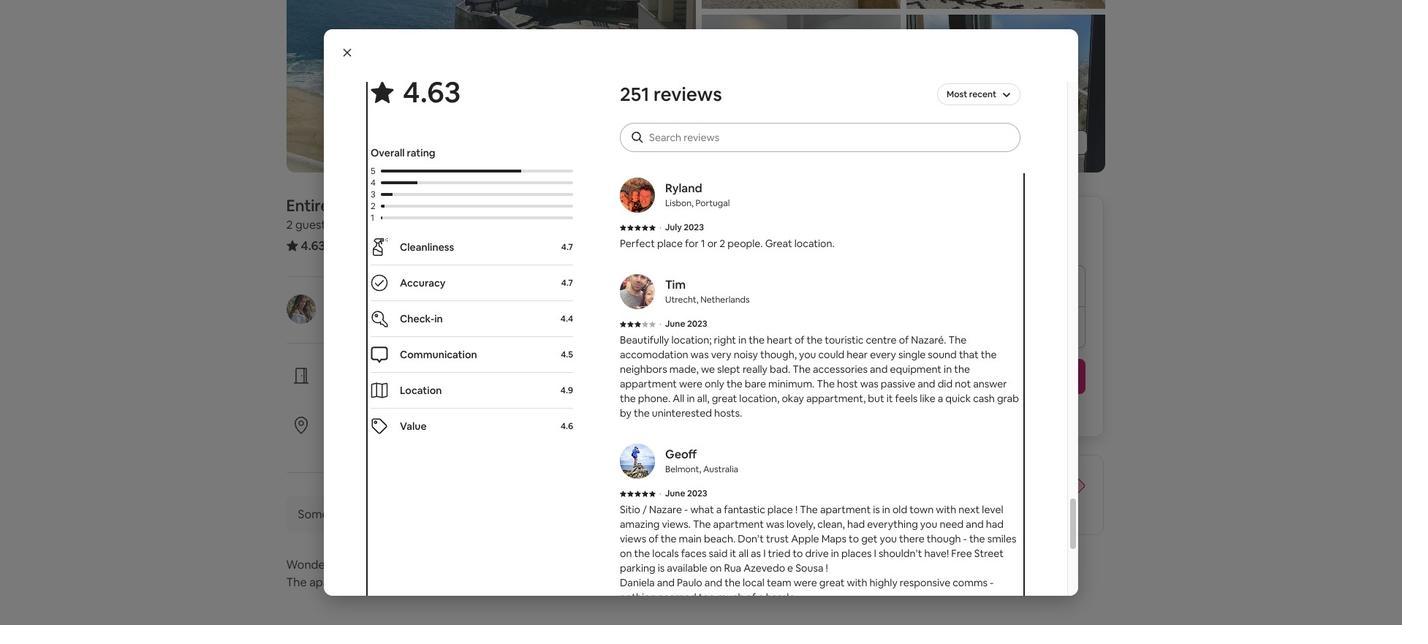 Task type: locate. For each thing, give the bounding box(es) containing it.
1 horizontal spatial by
[[620, 407, 632, 420]]

this
[[974, 553, 991, 566], [716, 606, 733, 619]]

all inside show all photos button
[[1029, 136, 1040, 149]]

1 vertical spatial this
[[716, 606, 733, 619]]

with up "value" on the bottom left
[[416, 385, 436, 399]]

e
[[788, 562, 794, 575]]

free
[[952, 547, 972, 560]]

of right heart
[[795, 333, 805, 347]]

60
[[872, 502, 886, 517]]

!
[[796, 503, 798, 516], [826, 562, 828, 575]]

apartment down wonderful
[[309, 575, 367, 590]]

rental
[[333, 195, 376, 216]]

a inside great location 95% of recent guests gave the location a 5-star rating.
[[517, 435, 522, 448]]

0 vertical spatial place
[[685, 140, 711, 154]]

a inside beautifully location; right in the heart of the touristic centre of nazaré. the accomodation was very noisy though, you could hear every single sound that the neighbors made, we slept really bad. the accessories and equipment in the appartment were only the bare minimum. the host was passive and did not answer the phone. all in all, great location, okay appartment, but it feels like a quick cash grab by the uninterested hosts.
[[938, 392, 944, 405]]

0 horizontal spatial guests
[[295, 217, 332, 233]]

the right from
[[781, 126, 797, 139]]

very left small.
[[752, 97, 772, 110]]

2 horizontal spatial with
[[936, 503, 957, 516]]

recent inside 'popup button'
[[970, 88, 997, 100]]

/ left nazare!
[[722, 620, 726, 625]]

0 vertical spatial apartment
[[820, 503, 871, 516]]

1 vertical spatial 4.63
[[301, 238, 326, 254]]

though,
[[761, 348, 797, 361]]

all down don't
[[739, 547, 749, 560]]

but inside appartement was cute, but very small. beautiful view! it wasn't the same as in the photo's. no balcony! people looking into your bed from the street. overall a nice place :)
[[733, 97, 750, 110]]

· june 2023 for tim
[[660, 318, 708, 330]]

great inside beautifully location; right in the heart of the touristic centre of nazaré. the accomodation was very noisy though, you could hear every single sound that the neighbors made, we slept really bad. the accessories and equipment in the appartment were only the bare minimum. the host was passive and did not answer the phone. all in all, great location, okay appartment, but it feels like a quick cash grab by the uninterested hosts.
[[712, 392, 737, 405]]

the up street
[[970, 532, 986, 546]]

1 vertical spatial 4.7
[[562, 277, 573, 289]]

0 vertical spatial but
[[733, 97, 750, 110]]

the
[[915, 97, 931, 110], [984, 97, 1000, 110], [781, 126, 797, 139], [749, 333, 765, 347], [807, 333, 823, 347], [981, 348, 997, 361], [955, 363, 970, 376], [727, 377, 743, 391], [439, 385, 454, 399], [620, 392, 636, 405], [634, 407, 650, 420], [458, 435, 474, 448], [900, 487, 919, 502], [1023, 487, 1041, 502], [661, 532, 677, 546], [970, 532, 986, 546], [634, 547, 650, 560], [496, 575, 514, 590], [725, 576, 741, 589]]

0 vertical spatial very
[[752, 97, 772, 110]]

hosting
[[369, 312, 404, 325]]

same
[[933, 97, 959, 110]]

sitio down 'too' at the bottom of the page
[[699, 620, 720, 625]]

views right '(the'
[[907, 606, 933, 619]]

hosts.
[[715, 407, 743, 420]]

2 horizontal spatial -
[[990, 576, 994, 589]]

a right what
[[716, 503, 722, 516]]

1 vertical spatial · july 2023
[[660, 222, 704, 233]]

had
[[848, 518, 865, 531], [986, 518, 1004, 531]]

251 inside 4.63 dialog
[[620, 82, 650, 107]]

very inside appartement was cute, but very small. beautiful view! it wasn't the same as in the photo's. no balcony! people looking into your bed from the street. overall a nice place :)
[[752, 97, 772, 110]]

accomodation
[[620, 348, 689, 361]]

1 horizontal spatial 4.63
[[403, 73, 461, 111]]

quick
[[946, 392, 971, 405]]

1 vertical spatial 251
[[334, 238, 353, 253]]

0 horizontal spatial it
[[730, 547, 737, 560]]

1 vertical spatial /
[[722, 620, 726, 625]]

! up lovely,
[[796, 503, 798, 516]]

0 vertical spatial daniela
[[392, 294, 433, 309]]

1 horizontal spatial unit
[[735, 606, 753, 619]]

1 horizontal spatial reviews
[[654, 82, 722, 107]]

0 horizontal spatial by
[[376, 294, 390, 309]]

like
[[920, 392, 936, 405]]

all
[[1029, 136, 1040, 149], [739, 547, 749, 560]]

5-
[[524, 435, 534, 448]]

daniela inside sitio / nazare - what a fantastic place ! the apartment is in old town with next level amazing views. the apartment was lovely, clean, had everything you need and had views of the main beach. don't trust apple maps to get you there though - the smiles on the locals faces said it all as i tried to drive in places i shouldn't have! free street parking is available on rua azevedo e sousa ! daniela and paulo and the local team were great with highly responsive comms - nothing seemed too much of a hassle. i would recommend this unit and others in their complex (the views get better!!) to those coming to sitio / nazare!
[[620, 576, 655, 589]]

sitio up amazing
[[620, 503, 641, 516]]

2023 up location;
[[687, 318, 708, 330]]

a inside appartement was cute, but very small. beautiful view! it wasn't the same as in the photo's. no balcony! people looking into your bed from the street. overall a nice place :)
[[655, 140, 661, 154]]

1 horizontal spatial sitio
[[699, 620, 720, 625]]

apartment down the 'fantastic'
[[713, 518, 764, 531]]

guests down entire
[[295, 217, 332, 233]]

1 horizontal spatial apartment
[[713, 518, 764, 531]]

apartment
[[820, 503, 871, 516], [713, 518, 764, 531], [309, 575, 367, 590]]

0 vertical spatial 4.63
[[403, 73, 461, 111]]

1 horizontal spatial guests
[[399, 435, 431, 448]]

were inside sitio / nazare - what a fantastic place ! the apartment is in old town with next level amazing views. the apartment was lovely, clean, had everything you need and had views of the main beach. don't trust apple maps to get you there though - the smiles on the locals faces said it all as i tried to drive in places i shouldn't have! free street parking is available on rua azevedo e sousa ! daniela and paulo and the local team were great with highly responsive comms - nothing seemed too much of a hassle. i would recommend this unit and others in their complex (the views get better!!) to those coming to sitio / nazare!
[[794, 576, 817, 589]]

4.63 dialog
[[324, 29, 1079, 625]]

reviews inside 4.63 dialog
[[654, 82, 722, 107]]

2 vertical spatial -
[[990, 576, 994, 589]]

the up not
[[955, 363, 970, 376]]

but
[[733, 97, 750, 110], [868, 392, 885, 405]]

to down apple
[[793, 547, 803, 560]]

as inside appartement was cute, but very small. beautiful view! it wasn't the same as in the photo's. no balcony! people looking into your bed from the street. overall a nice place :)
[[961, 97, 971, 110]]

1 horizontal spatial !
[[826, 562, 828, 575]]

of right rate
[[1009, 487, 1020, 502]]

2
[[371, 200, 376, 212], [286, 217, 293, 233], [720, 237, 726, 250]]

of inside great location 95% of recent guests gave the location a 5-star rating.
[[354, 435, 364, 448]]

a
[[655, 140, 661, 154], [938, 392, 944, 405], [517, 435, 522, 448], [716, 503, 722, 516], [407, 575, 413, 590], [758, 591, 764, 604]]

with left highly
[[847, 576, 868, 589]]

bed right the your
[[735, 126, 754, 139]]

2 vertical spatial apartment
[[309, 575, 367, 590]]

maps
[[822, 532, 847, 546]]

· july 2023 up balcony!
[[660, 81, 704, 93]]

local
[[743, 576, 765, 589]]

listing
[[993, 553, 1022, 566]]

location left 5-
[[476, 435, 514, 448]]

you
[[799, 348, 816, 361], [921, 518, 938, 531], [880, 532, 897, 546]]

team
[[767, 576, 792, 589]]

1 vertical spatial reviews
[[355, 238, 397, 253]]

· july 2023 up for at the left
[[660, 222, 704, 233]]

report this listing
[[938, 553, 1022, 566]]

0 vertical spatial 251 reviews
[[620, 82, 722, 107]]

minimum.
[[769, 377, 815, 391]]

0 vertical spatial great
[[712, 392, 737, 405]]

i up those
[[620, 606, 623, 619]]

0 horizontal spatial sitio
[[620, 503, 641, 516]]

the right most
[[984, 97, 1000, 110]]

feels
[[896, 392, 918, 405]]

1 vertical spatial get
[[936, 606, 952, 619]]

the left the lockbox.
[[439, 385, 454, 399]]

0 vertical spatial get
[[862, 532, 878, 546]]

you inside beautifully location; right in the heart of the touristic centre of nazaré. the accomodation was very noisy though, you could hear every single sound that the neighbors made, we slept really bad. the accessories and equipment in the appartment were only the bare minimum. the host was passive and did not answer the phone. all in all, great location, okay appartment, but it feels like a quick cash grab by the uninterested hosts.
[[799, 348, 816, 361]]

get
[[862, 532, 878, 546], [936, 606, 952, 619]]

everything
[[868, 518, 918, 531]]

a inside the wonderful ocean-facing frontline apartment. the apartment enjoys a unique view of the sea and nazareth.
[[407, 575, 413, 590]]

0 vertical spatial 251
[[620, 82, 650, 107]]

responsive
[[900, 576, 951, 589]]

the right gave
[[458, 435, 474, 448]]

tim image
[[620, 274, 655, 309], [620, 274, 655, 309]]

0 vertical spatial sitio
[[620, 503, 641, 516]]

1 june from the top
[[665, 318, 686, 330]]

place down into
[[685, 140, 711, 154]]

1 vertical spatial you
[[921, 518, 938, 531]]

ryland image
[[620, 178, 655, 213]]

great right people.
[[765, 237, 793, 250]]

as down don't
[[751, 547, 761, 560]]

0 vertical spatial this
[[974, 553, 991, 566]]

1 vertical spatial 2
[[286, 217, 293, 233]]

slept
[[717, 363, 741, 376]]

2023 up what
[[687, 488, 708, 499]]

1 horizontal spatial /
[[722, 620, 726, 625]]

0 vertical spatial · july 2023
[[660, 81, 704, 93]]

a down facing
[[407, 575, 413, 590]]

balcony!
[[676, 111, 715, 124]]

1 vertical spatial daniela
[[620, 576, 655, 589]]

0 horizontal spatial portugal
[[487, 195, 551, 216]]

accuracy
[[400, 276, 446, 290]]

bare
[[745, 377, 766, 391]]

1 horizontal spatial but
[[868, 392, 885, 405]]

and inside the wonderful ocean-facing frontline apartment. the apartment enjoys a unique view of the sea and nazareth.
[[538, 575, 558, 590]]

of right "95%"
[[354, 435, 364, 448]]

1 horizontal spatial location
[[476, 435, 514, 448]]

1 vertical spatial · june 2023
[[660, 488, 708, 499]]

only
[[705, 377, 725, 391]]

lovely studio/apartment in sítio da nazaré 2 image 5 image
[[906, 14, 1105, 173]]

1 vertical spatial by
[[620, 407, 632, 420]]

0 horizontal spatial were
[[679, 377, 703, 391]]

level
[[982, 503, 1004, 516]]

seemed
[[659, 591, 697, 604]]

2023 for ryland
[[684, 222, 704, 233]]

on
[[620, 547, 632, 560], [710, 562, 722, 575]]

great inside sitio / nazare - what a fantastic place ! the apartment is in old town with next level amazing views. the apartment was lovely, clean, had everything you need and had views of the main beach. don't trust apple maps to get you there though - the smiles on the locals faces said it all as i tried to drive in places i shouldn't have! free street parking is available on rua azevedo e sousa ! daniela and paulo and the local team were great with highly responsive comms - nothing seemed too much of a hassle. i would recommend this unit and others in their complex (the views get better!!) to those coming to sitio / nazare!
[[820, 576, 845, 589]]

2 for 2 guests
[[286, 217, 293, 233]]

nazaré,
[[428, 195, 484, 216]]

hear
[[847, 348, 868, 361]]

1 vertical spatial as
[[751, 547, 761, 560]]

0 horizontal spatial daniela
[[392, 294, 433, 309]]

0 vertical spatial guests
[[295, 217, 332, 233]]

need
[[940, 518, 964, 531]]

4.7 for cleanliness
[[562, 241, 573, 253]]

0 horizontal spatial !
[[796, 503, 798, 516]]

in up "noisy"
[[739, 333, 747, 347]]

less
[[851, 487, 871, 502]]

people.
[[728, 237, 763, 250]]

or
[[708, 237, 718, 250]]

95%
[[333, 435, 352, 448]]

1
[[371, 212, 374, 224], [339, 217, 344, 233], [405, 217, 410, 233], [442, 217, 446, 233], [701, 237, 705, 250]]

1 horizontal spatial great
[[765, 237, 793, 250]]

:)
[[713, 140, 718, 154]]

check-
[[400, 312, 435, 325]]

1 vertical spatial with
[[936, 503, 957, 516]]

· june 2023 up nazare at the left of the page
[[660, 488, 708, 499]]

as right same
[[961, 97, 971, 110]]

the up appartment,
[[817, 377, 835, 391]]

nothing
[[620, 591, 657, 604]]

0 vertical spatial views
[[620, 532, 647, 546]]

2 june from the top
[[665, 488, 686, 499]]

dates
[[951, 472, 981, 488]]

0 vertical spatial location
[[367, 416, 412, 431]]

0 horizontal spatial very
[[711, 348, 732, 361]]

great
[[765, 237, 793, 250], [333, 416, 365, 431]]

portugal inside ryland lisbon, portugal
[[696, 197, 730, 209]]

the up lovely,
[[800, 503, 818, 516]]

were down the made,
[[679, 377, 703, 391]]

0 vertical spatial by
[[376, 294, 390, 309]]

1 vertical spatial !
[[826, 562, 828, 575]]

on up parking
[[620, 547, 632, 560]]

1 4.7 from the top
[[562, 241, 573, 253]]

4.7 left perfect
[[562, 241, 573, 253]]

2 vertical spatial with
[[847, 576, 868, 589]]

you won't be charged yet
[[909, 406, 1028, 419]]

apartment inside the wonderful ocean-facing frontline apartment. the apartment enjoys a unique view of the sea and nazareth.
[[309, 575, 367, 590]]

june for tim
[[665, 318, 686, 330]]

place left for at the left
[[657, 237, 683, 250]]

touristic
[[825, 333, 864, 347]]

251 reviews
[[620, 82, 722, 107], [334, 238, 397, 253]]

of down apartment.
[[482, 575, 493, 590]]

for
[[685, 237, 699, 250]]

0 vertical spatial all
[[1029, 136, 1040, 149]]

ryland
[[666, 181, 703, 196]]

2 vertical spatial you
[[880, 532, 897, 546]]

2 horizontal spatial 2
[[720, 237, 726, 250]]

but right cute,
[[733, 97, 750, 110]]

0 horizontal spatial all
[[739, 547, 749, 560]]

tried
[[768, 547, 791, 560]]

portugal
[[487, 195, 551, 216], [696, 197, 730, 209]]

check
[[333, 385, 363, 399]]

unit up "1 bedroom · 1 bed · 1 bath"
[[379, 195, 408, 216]]

4.63 up rating
[[403, 73, 461, 111]]

june for geoff
[[665, 488, 686, 499]]

0 horizontal spatial location
[[367, 416, 412, 431]]

australia
[[703, 464, 739, 475]]

the up "locals"
[[661, 532, 677, 546]]

1 horizontal spatial is
[[873, 503, 880, 516]]

you left could in the bottom right of the page
[[799, 348, 816, 361]]

- right comms
[[990, 576, 994, 589]]

1 vertical spatial unit
[[735, 606, 753, 619]]

host profile picture image
[[286, 295, 316, 324]]

1 vertical spatial guests
[[399, 435, 431, 448]]

4.4
[[561, 313, 573, 325]]

sound
[[928, 348, 957, 361]]

0 vertical spatial · june 2023
[[660, 318, 708, 330]]

0 vertical spatial you
[[799, 348, 816, 361]]

all right show
[[1029, 136, 1040, 149]]

is down "locals"
[[658, 562, 665, 575]]

overall down people
[[620, 140, 653, 154]]

0 horizontal spatial this
[[716, 606, 733, 619]]

in up yourself at the left bottom of the page
[[394, 366, 404, 382]]

recent right "95%"
[[366, 435, 397, 448]]

0 horizontal spatial unit
[[379, 195, 408, 216]]

did
[[938, 377, 953, 391]]

lovely studio/apartment in sítio da nazaré 2 image 2 image
[[702, 0, 901, 8]]

july up 'appartement'
[[665, 81, 682, 93]]

1 horizontal spatial 251
[[620, 82, 650, 107]]

0 vertical spatial 2
[[371, 200, 376, 212]]

grab
[[997, 392, 1019, 405]]

the down phone.
[[634, 407, 650, 420]]

by down appartment
[[620, 407, 632, 420]]

2 · june 2023 from the top
[[660, 488, 708, 499]]

location,
[[740, 392, 780, 405]]

1 horizontal spatial with
[[847, 576, 868, 589]]

1 down 3
[[371, 212, 374, 224]]

a down local
[[758, 591, 764, 604]]

most
[[947, 88, 968, 100]]

in right all
[[687, 392, 695, 405]]

1 horizontal spatial as
[[961, 97, 971, 110]]

2 4.7 from the top
[[562, 277, 573, 289]]

guests down "value" on the bottom left
[[399, 435, 431, 448]]

251 up photo's.
[[620, 82, 650, 107]]

daniela inside hosted by daniela 6 years hosting
[[392, 294, 433, 309]]

but inside beautifully location; right in the heart of the touristic centre of nazaré. the accomodation was very noisy though, you could hear every single sound that the neighbors made, we slept really bad. the accessories and equipment in the appartment were only the bare minimum. the host was passive and did not answer the phone. all in all, great location, okay appartment, but it feels like a quick cash grab by the uninterested hosts.
[[868, 392, 885, 405]]

of down local
[[746, 591, 756, 604]]

you down everything
[[880, 532, 897, 546]]

/
[[643, 503, 647, 516], [722, 620, 726, 625]]

tim
[[666, 277, 686, 293]]

0 vertical spatial on
[[620, 547, 632, 560]]

the down "slept"
[[727, 377, 743, 391]]

with up need
[[936, 503, 957, 516]]

0 horizontal spatial great
[[712, 392, 737, 405]]

show all photos button
[[972, 130, 1088, 155]]

1 vertical spatial were
[[794, 576, 817, 589]]

251 reviews link
[[334, 238, 397, 253]]

2 horizontal spatial you
[[921, 518, 938, 531]]

recent right most
[[970, 88, 997, 100]]

2 horizontal spatial apartment
[[820, 503, 871, 516]]

reviews up balcony!
[[654, 82, 722, 107]]

your
[[924, 472, 948, 488]]

great down sousa
[[820, 576, 845, 589]]

of
[[795, 333, 805, 347], [899, 333, 909, 347], [354, 435, 364, 448], [1009, 487, 1020, 502], [649, 532, 659, 546], [482, 575, 493, 590], [746, 591, 756, 604]]

0 horizontal spatial you
[[799, 348, 816, 361]]

251 reviews up no
[[620, 82, 722, 107]]

1 vertical spatial all
[[739, 547, 749, 560]]

Search reviews, Press 'Enter' to search text field
[[649, 130, 1006, 145]]

apartment.
[[467, 557, 528, 573]]

apartment up clean,
[[820, 503, 871, 516]]

the down wonderful
[[286, 575, 307, 590]]

sea
[[517, 575, 535, 590]]

1 vertical spatial is
[[658, 562, 665, 575]]

july
[[665, 81, 682, 93], [665, 222, 682, 233]]

had down level
[[986, 518, 1004, 531]]

fantastic
[[724, 503, 766, 516]]

1 horizontal spatial great
[[820, 576, 845, 589]]

the up minimum.
[[793, 363, 811, 376]]

the inside the wonderful ocean-facing frontline apartment. the apartment enjoys a unique view of the sea and nazareth.
[[286, 575, 307, 590]]

1 vertical spatial -
[[964, 532, 967, 546]]

portugal down ryland
[[696, 197, 730, 209]]

in right most
[[973, 97, 982, 110]]

0 vertical spatial it
[[887, 392, 893, 405]]

0 vertical spatial were
[[679, 377, 703, 391]]

1 horizontal spatial all
[[1029, 136, 1040, 149]]

is right last
[[873, 503, 880, 516]]

is
[[873, 503, 880, 516], [658, 562, 665, 575]]

location down yourself at the left bottom of the page
[[367, 416, 412, 431]]

1 · june 2023 from the top
[[660, 318, 708, 330]]

on down said
[[710, 562, 722, 575]]

in left their
[[808, 606, 816, 619]]

won't
[[928, 406, 955, 419]]

2023
[[684, 81, 704, 93], [684, 222, 704, 233], [687, 318, 708, 330], [687, 488, 708, 499]]

small.
[[775, 97, 801, 110]]

by inside hosted by daniela 6 years hosting
[[376, 294, 390, 309]]

very inside beautifully location; right in the heart of the touristic centre of nazaré. the accomodation was very noisy though, you could hear every single sound that the neighbors made, we slept really bad. the accessories and equipment in the appartment were only the bare minimum. the host was passive and did not answer the phone. all in all, great location, okay appartment, but it feels like a quick cash grab by the uninterested hosts.
[[711, 348, 732, 361]]

beautifully
[[620, 333, 669, 347]]

geoff image
[[620, 444, 655, 479], [620, 444, 655, 479]]

get up the places
[[862, 532, 878, 546]]

2 july from the top
[[665, 222, 682, 233]]

rating
[[407, 146, 436, 159]]

most recent
[[947, 88, 997, 100]]

photo's.
[[620, 111, 658, 124]]

lovely studio/apartment in sítio da nazaré 2 image 3 image
[[702, 14, 901, 173]]

was up balcony!
[[687, 97, 705, 110]]

1 horizontal spatial overall
[[620, 140, 653, 154]]



Task type: describe. For each thing, give the bounding box(es) containing it.
report
[[938, 553, 971, 566]]

be
[[957, 406, 969, 419]]

1 · july 2023 from the top
[[660, 81, 704, 93]]

was down location;
[[691, 348, 709, 361]]

as inside sitio / nazare - what a fantastic place ! the apartment is in old town with next level amazing views. the apartment was lovely, clean, had everything you need and had views of the main beach. don't trust apple maps to get you there though - the smiles on the locals faces said it all as i tried to drive in places i shouldn't have! free street parking is available on rua azevedo e sousa ! daniela and paulo and the local team were great with highly responsive comms - nothing seemed too much of a hassle. i would recommend this unit and others in their complex (the views get better!!) to those coming to sitio / nazare!
[[751, 547, 761, 560]]

0 horizontal spatial -
[[685, 503, 688, 516]]

in inside appartement was cute, but very small. beautiful view! it wasn't the same as in the photo's. no balcony! people looking into your bed from the street. overall a nice place :)
[[973, 97, 982, 110]]

enjoys
[[370, 575, 404, 590]]

251 reviews inside 4.63 dialog
[[620, 82, 722, 107]]

1 horizontal spatial i
[[764, 547, 766, 560]]

nazaré.
[[911, 333, 947, 347]]

the inside the self check-in check yourself in with the lockbox.
[[439, 385, 454, 399]]

people
[[620, 126, 652, 139]]

1 vertical spatial place
[[657, 237, 683, 250]]

been
[[375, 507, 403, 522]]

were inside beautifully location; right in the heart of the touristic centre of nazaré. the accomodation was very noisy though, you could hear every single sound that the neighbors made, we slept really bad. the accessories and equipment in the appartment were only the bare minimum. the host was passive and did not answer the phone. all in all, great location, okay appartment, but it feels like a quick cash grab by the uninterested hosts.
[[679, 377, 703, 391]]

available
[[667, 562, 708, 575]]

self
[[333, 366, 354, 382]]

lovely,
[[787, 518, 816, 531]]

in up the did
[[944, 363, 952, 376]]

2 for 2
[[371, 200, 376, 212]]

to right better!!)
[[995, 606, 1005, 619]]

of up "locals"
[[649, 532, 659, 546]]

heart
[[767, 333, 793, 347]]

bed inside appartement was cute, but very small. beautiful view! it wasn't the same as in the photo's. no balcony! people looking into your bed from the street. overall a nice place :)
[[735, 126, 754, 139]]

0 vertical spatial unit
[[379, 195, 408, 216]]

0 horizontal spatial 4.63
[[301, 238, 326, 254]]

in up "1 bedroom · 1 bed · 1 bath"
[[412, 195, 425, 216]]

of inside your dates are $75 aud less than the avg. nightly rate of the last 60 days.
[[1009, 487, 1020, 502]]

1 horizontal spatial you
[[880, 532, 897, 546]]

the inside the wonderful ocean-facing frontline apartment. the apartment enjoys a unique view of the sea and nazareth.
[[496, 575, 514, 590]]

some
[[298, 507, 329, 522]]

belmont,
[[666, 464, 702, 475]]

parking
[[620, 562, 656, 575]]

0 horizontal spatial i
[[620, 606, 623, 619]]

the down what
[[693, 518, 711, 531]]

yet
[[1013, 406, 1028, 419]]

would
[[625, 606, 653, 619]]

wonderful ocean-facing frontline apartment. the apartment enjoys a unique view of the sea and nazareth.
[[286, 557, 612, 590]]

clean,
[[818, 518, 845, 531]]

rate
[[985, 487, 1006, 502]]

was right host
[[861, 377, 879, 391]]

the inside great location 95% of recent guests gave the location a 5-star rating.
[[458, 435, 474, 448]]

1 bedroom · 1 bed · 1 bath
[[339, 217, 474, 233]]

great location 95% of recent guests gave the location a 5-star rating.
[[333, 416, 584, 448]]

2023 for tim
[[687, 318, 708, 330]]

the up parking
[[634, 547, 650, 560]]

0 vertical spatial /
[[643, 503, 647, 516]]

accessories
[[813, 363, 868, 376]]

1 july from the top
[[665, 81, 682, 93]]

comms
[[953, 576, 988, 589]]

0 horizontal spatial overall
[[371, 146, 405, 159]]

sousa
[[796, 562, 824, 575]]

value
[[400, 420, 427, 433]]

utrecht,
[[666, 294, 699, 306]]

the right that
[[981, 348, 997, 361]]

check-in
[[400, 312, 443, 325]]

of up the single
[[899, 333, 909, 347]]

show all photos
[[1001, 136, 1076, 149]]

2023 for geoff
[[687, 488, 708, 499]]

1 vertical spatial apartment
[[713, 518, 764, 531]]

4.7 for accuracy
[[562, 277, 573, 289]]

unit inside sitio / nazare - what a fantastic place ! the apartment is in old town with next level amazing views. the apartment was lovely, clean, had everything you need and had views of the main beach. don't trust apple maps to get you there though - the smiles on the locals faces said it all as i tried to drive in places i shouldn't have! free street parking is available on rua azevedo e sousa ! daniela and paulo and the local team were great with highly responsive comms - nothing seemed too much of a hassle. i would recommend this unit and others in their complex (the views get better!!) to those coming to sitio / nazare!
[[735, 606, 753, 619]]

nazare
[[649, 503, 682, 516]]

and up seemed
[[657, 576, 675, 589]]

next
[[959, 503, 980, 516]]

place inside sitio / nazare - what a fantastic place ! the apartment is in old town with next level amazing views. the apartment was lovely, clean, had everything you need and had views of the main beach. don't trust apple maps to get you there though - the smiles on the locals faces said it all as i tried to drive in places i shouldn't have! free street parking is available on rua azevedo e sousa ! daniela and paulo and the local team were great with highly responsive comms - nothing seemed too much of a hassle. i would recommend this unit and others in their complex (the views get better!!) to those coming to sitio / nazare!
[[768, 503, 793, 516]]

in left old
[[883, 503, 891, 516]]

beautiful
[[803, 97, 845, 110]]

that
[[959, 348, 979, 361]]

by inside beautifully location; right in the heart of the touristic centre of nazaré. the accomodation was very noisy though, you could hear every single sound that the neighbors made, we slept really bad. the accessories and equipment in the appartment were only the bare minimum. the host was passive and did not answer the phone. all in all, great location, okay appartment, but it feels like a quick cash grab by the uninterested hosts.
[[620, 407, 632, 420]]

made,
[[670, 363, 699, 376]]

into
[[691, 126, 710, 139]]

looking
[[655, 126, 689, 139]]

nice
[[663, 140, 683, 154]]

1 vertical spatial on
[[710, 562, 722, 575]]

2 vertical spatial 2
[[720, 237, 726, 250]]

0 horizontal spatial views
[[620, 532, 647, 546]]

1 down rental
[[339, 217, 344, 233]]

0 horizontal spatial 251
[[334, 238, 353, 253]]

to down the recommend
[[687, 620, 697, 625]]

4.63 inside dialog
[[403, 73, 461, 111]]

1 had from the left
[[848, 518, 865, 531]]

1 horizontal spatial this
[[974, 553, 991, 566]]

0 vertical spatial !
[[796, 503, 798, 516]]

centre
[[866, 333, 897, 347]]

yourself
[[366, 385, 403, 399]]

nightly
[[946, 487, 982, 502]]

place inside appartement was cute, but very small. beautiful view! it wasn't the same as in the photo's. no balcony! people looking into your bed from the street. overall a nice place :)
[[685, 140, 711, 154]]

much
[[718, 591, 744, 604]]

great inside 4.63 dialog
[[765, 237, 793, 250]]

and down the every
[[870, 363, 888, 376]]

of inside the wonderful ocean-facing frontline apartment. the apartment enjoys a unique view of the sea and nazareth.
[[482, 575, 493, 590]]

days.
[[889, 502, 916, 517]]

you
[[909, 406, 926, 419]]

with inside the self check-in check yourself in with the lockbox.
[[416, 385, 436, 399]]

netherlands
[[701, 294, 750, 306]]

the up could in the bottom right of the page
[[807, 333, 823, 347]]

beach.
[[704, 532, 736, 546]]

1 vertical spatial views
[[907, 606, 933, 619]]

2 had from the left
[[986, 518, 1004, 531]]

coming
[[649, 620, 685, 625]]

in right yourself at the left bottom of the page
[[405, 385, 414, 399]]

complex
[[843, 606, 883, 619]]

0 horizontal spatial reviews
[[355, 238, 397, 253]]

ryland image
[[620, 178, 655, 213]]

locals
[[653, 547, 679, 560]]

· june 2023 for geoff
[[660, 488, 708, 499]]

than
[[873, 487, 898, 502]]

have!
[[925, 547, 949, 560]]

what
[[691, 503, 714, 516]]

2 horizontal spatial i
[[874, 547, 877, 560]]

1 vertical spatial sitio
[[699, 620, 720, 625]]

guests inside great location 95% of recent guests gave the location a 5-star rating.
[[399, 435, 431, 448]]

those
[[620, 620, 647, 625]]

the up "noisy"
[[749, 333, 765, 347]]

in up 'communication'
[[435, 312, 443, 325]]

tim utrecht, netherlands
[[666, 277, 750, 306]]

0 horizontal spatial on
[[620, 547, 632, 560]]

trust
[[767, 532, 789, 546]]

and down next
[[966, 518, 984, 531]]

show
[[1001, 136, 1027, 149]]

was inside appartement was cute, but very small. beautiful view! it wasn't the same as in the photo's. no balcony! people looking into your bed from the street. overall a nice place :)
[[687, 97, 705, 110]]

don't
[[738, 532, 764, 546]]

geoff belmont, australia
[[666, 447, 739, 475]]

rua
[[724, 562, 742, 575]]

others
[[775, 606, 806, 619]]

and up like
[[918, 377, 936, 391]]

the down appartment
[[620, 392, 636, 405]]

hosted by daniela 6 years hosting
[[333, 294, 433, 325]]

0 horizontal spatial bed
[[412, 217, 434, 233]]

check-
[[357, 366, 394, 382]]

1 down 'entire rental unit in nazaré, portugal'
[[405, 217, 410, 233]]

single
[[899, 348, 926, 361]]

view
[[455, 575, 480, 590]]

it inside beautifully location; right in the heart of the touristic centre of nazaré. the accomodation was very noisy though, you could hear every single sound that the neighbors made, we slept really bad. the accessories and equipment in the appartment were only the bare minimum. the host was passive and did not answer the phone. all in all, great location, okay appartment, but it feels like a quick cash grab by the uninterested hosts.
[[887, 392, 893, 405]]

2 · july 2023 from the top
[[660, 222, 704, 233]]

great inside great location 95% of recent guests gave the location a 5-star rating.
[[333, 416, 365, 431]]

in down 'maps'
[[831, 547, 839, 560]]

recent inside great location 95% of recent guests gave the location a 5-star rating.
[[366, 435, 397, 448]]

shouldn't
[[879, 547, 923, 560]]

overall inside appartement was cute, but very small. beautiful view! it wasn't the same as in the photo's. no balcony! people looking into your bed from the street. overall a nice place :)
[[620, 140, 653, 154]]

1 vertical spatial 251 reviews
[[334, 238, 397, 253]]

all,
[[697, 392, 710, 405]]

from
[[756, 126, 779, 139]]

street.
[[799, 126, 830, 139]]

1 left bath
[[442, 217, 446, 233]]

2023 up balcony!
[[684, 81, 704, 93]]

to up the places
[[849, 532, 859, 546]]

it inside sitio / nazare - what a fantastic place ! the apartment is in old town with next level amazing views. the apartment was lovely, clean, had everything you need and had views of the main beach. don't trust apple maps to get you there though - the smiles on the locals faces said it all as i tried to drive in places i shouldn't have! free street parking is available on rua azevedo e sousa ! daniela and paulo and the local team were great with highly responsive comms - nothing seemed too much of a hassle. i would recommend this unit and others in their complex (the views get better!!) to those coming to sitio / nazare!
[[730, 547, 737, 560]]

4
[[371, 177, 376, 189]]

unique
[[416, 575, 452, 590]]

the up old
[[900, 487, 919, 502]]

some info has been automatically translated.
[[298, 507, 538, 522]]

this inside sitio / nazare - what a fantastic place ! the apartment is in old town with next level amazing views. the apartment was lovely, clean, had everything you need and had views of the main beach. don't trust apple maps to get you there though - the smiles on the locals faces said it all as i tried to drive in places i shouldn't have! free street parking is available on rua azevedo e sousa ! daniela and paulo and the local team were great with highly responsive comms - nothing seemed too much of a hassle. i would recommend this unit and others in their complex (the views get better!!) to those coming to sitio / nazare!
[[716, 606, 733, 619]]

1 horizontal spatial -
[[964, 532, 967, 546]]

lisbon,
[[666, 197, 694, 209]]

their
[[818, 606, 840, 619]]

town
[[910, 503, 934, 516]]

was inside sitio / nazare - what a fantastic place ! the apartment is in old town with next level amazing views. the apartment was lovely, clean, had everything you need and had views of the main beach. don't trust apple maps to get you there though - the smiles on the locals faces said it all as i tried to drive in places i shouldn't have! free street parking is available on rua azevedo e sousa ! daniela and paulo and the local team were great with highly responsive comms - nothing seemed too much of a hassle. i would recommend this unit and others in their complex (the views get better!!) to those coming to sitio / nazare!
[[766, 518, 785, 531]]

5
[[371, 165, 376, 177]]

the left same
[[915, 97, 931, 110]]

wasn't
[[882, 97, 913, 110]]

lovely studio/apartment in sítio da nazaré 2 image 1 image
[[286, 0, 696, 173]]

the up that
[[949, 333, 967, 347]]

lovely studio/apartment in sítio da nazaré 2 image 4 image
[[906, 0, 1105, 8]]

bad.
[[770, 363, 791, 376]]

there
[[900, 532, 925, 546]]

are
[[984, 472, 1001, 488]]

it
[[873, 97, 880, 110]]

the right rate
[[1023, 487, 1041, 502]]

host
[[837, 377, 858, 391]]

all inside sitio / nazare - what a fantastic place ! the apartment is in old town with next level amazing views. the apartment was lovely, clean, had everything you need and had views of the main beach. don't trust apple maps to get you there though - the smiles on the locals faces said it all as i tried to drive in places i shouldn't have! free street parking is available on rua azevedo e sousa ! daniela and paulo and the local team were great with highly responsive comms - nothing seemed too much of a hassle. i would recommend this unit and others in their complex (the views get better!!) to those coming to sitio / nazare!
[[739, 547, 749, 560]]

1 left the or
[[701, 237, 705, 250]]

1 vertical spatial location
[[476, 435, 514, 448]]

and up nazare!
[[755, 606, 773, 619]]

the down the rua
[[725, 576, 741, 589]]

and up 'too' at the bottom of the page
[[705, 576, 723, 589]]



Task type: vqa. For each thing, say whether or not it's contained in the screenshot.


